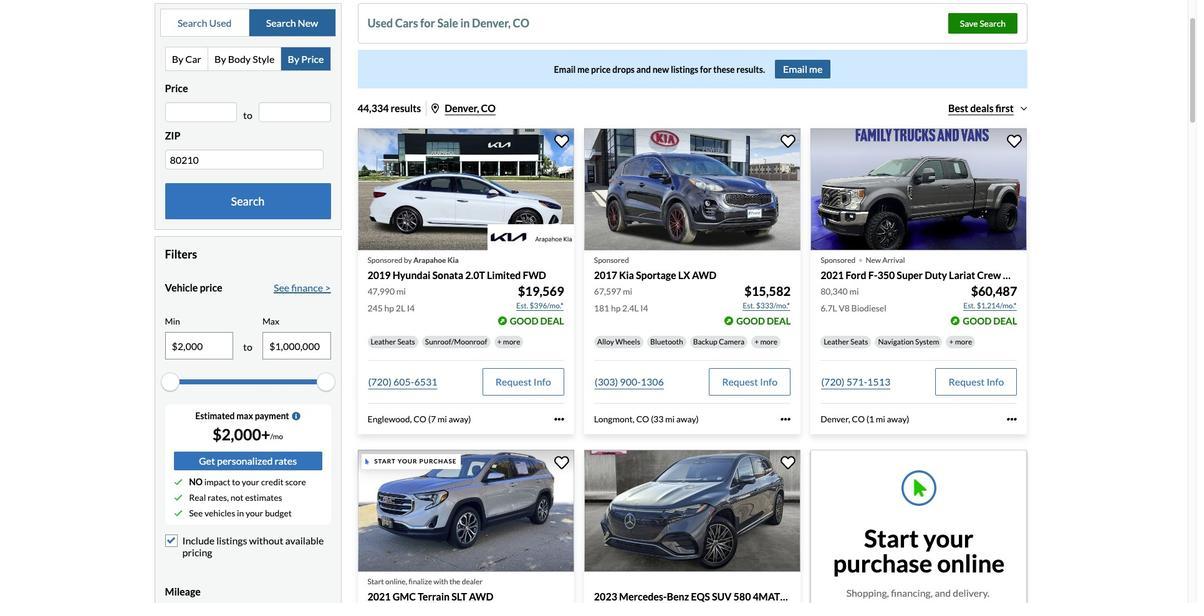 Task type: locate. For each thing, give the bounding box(es) containing it.
1 vertical spatial for
[[700, 64, 712, 75]]

1 deal from the left
[[540, 315, 564, 327]]

for left the these
[[700, 64, 712, 75]]

0 horizontal spatial for
[[420, 16, 435, 30]]

sponsored inside sponsored · new arrival 2021 ford f-350 super duty lariat crew cab lb drw 4wd
[[821, 255, 856, 265]]

your up estimates
[[242, 477, 259, 488]]

email me button
[[775, 60, 831, 79]]

2 vertical spatial start
[[368, 577, 384, 587]]

2021
[[821, 269, 844, 281], [368, 591, 391, 603]]

by right style
[[288, 53, 299, 65]]

check image up check icon
[[174, 478, 182, 487]]

(720)
[[368, 376, 392, 388], [821, 376, 845, 388]]

1 (720) from the left
[[368, 376, 392, 388]]

seats for by
[[397, 337, 415, 347]]

1 horizontal spatial request
[[722, 376, 758, 388]]

price right vehicle
[[200, 282, 222, 294]]

0 horizontal spatial ellipsis h image
[[781, 415, 791, 425]]

sale
[[437, 16, 458, 30]]

new inside sponsored · new arrival 2021 ford f-350 super duty lariat crew cab lb drw 4wd
[[866, 255, 881, 265]]

est. for arapahoe kia
[[516, 301, 528, 310]]

denver, right map marker alt image
[[445, 102, 479, 114]]

see for see finance >
[[274, 282, 289, 294]]

new up by price
[[298, 17, 318, 29]]

+ right sunroof/moonroof
[[497, 337, 502, 347]]

1 leather seats from the left
[[371, 337, 415, 347]]

3 request info button from the left
[[936, 368, 1017, 396]]

good down est. $1,214/mo.* button
[[963, 315, 992, 327]]

gray 2021 ford f-350 super duty lariat crew cab lb drw 4wd pickup truck four-wheel drive automatic image
[[811, 129, 1027, 250]]

check image
[[174, 478, 182, 487], [174, 509, 182, 518]]

+
[[497, 337, 502, 347], [755, 337, 759, 347], [949, 337, 954, 347]]

2 horizontal spatial +
[[949, 337, 954, 347]]

1 horizontal spatial leather
[[824, 337, 849, 347]]

search new tab
[[249, 10, 335, 36]]

to up "zip" telephone field
[[243, 109, 252, 121]]

filters
[[165, 248, 197, 261]]

2 check image from the top
[[174, 509, 182, 518]]

deal down $1,214/mo.*
[[993, 315, 1017, 327]]

results
[[391, 102, 421, 114]]

245
[[368, 303, 383, 314]]

without
[[249, 535, 283, 547]]

limited
[[487, 269, 521, 281]]

include
[[182, 535, 215, 547]]

1 horizontal spatial +
[[755, 337, 759, 347]]

kia up 'sonata'
[[448, 255, 459, 265]]

tab list containing search used
[[160, 9, 336, 37]]

email inside button
[[783, 63, 807, 75]]

1 vertical spatial see
[[189, 508, 203, 519]]

0 vertical spatial for
[[420, 16, 435, 30]]

0 horizontal spatial +
[[497, 337, 502, 347]]

away) right (1
[[887, 414, 909, 425]]

0 horizontal spatial price
[[200, 282, 222, 294]]

denver, for denver, co (1 mi away)
[[821, 414, 850, 425]]

2 horizontal spatial request
[[949, 376, 985, 388]]

i4 inside 47,990 mi 245 hp 2l i4
[[407, 303, 415, 314]]

good deal for ·
[[963, 315, 1017, 327]]

0 horizontal spatial listings
[[216, 535, 247, 547]]

more
[[503, 337, 520, 347], [760, 337, 778, 347], [955, 337, 972, 347]]

more right system
[[955, 337, 972, 347]]

start inside the start your purchase online
[[864, 524, 919, 553]]

price
[[301, 53, 324, 65], [165, 82, 188, 94]]

by price tab
[[281, 48, 330, 71]]

$333/mo.*
[[756, 301, 790, 310]]

3 by from the left
[[288, 53, 299, 65]]

ellipsis h image
[[554, 415, 564, 425]]

deal down $333/mo.*
[[767, 315, 791, 327]]

search for search new
[[266, 17, 296, 29]]

1 horizontal spatial deal
[[767, 315, 791, 327]]

2 used from the left
[[209, 17, 232, 29]]

(720) left 605- at left bottom
[[368, 376, 392, 388]]

financing,
[[891, 587, 933, 599]]

search inside 'button'
[[980, 18, 1006, 29]]

request info
[[496, 376, 551, 388], [722, 376, 778, 388], [949, 376, 1004, 388]]

body
[[228, 53, 251, 65]]

save search
[[960, 18, 1006, 29]]

deal down $396/mo.*
[[540, 315, 564, 327]]

1 good deal from the left
[[510, 315, 564, 327]]

hp left "2l"
[[384, 303, 394, 314]]

for left the sale
[[420, 16, 435, 30]]

2 good from the left
[[736, 315, 765, 327]]

purchase inside the start your purchase online
[[833, 549, 932, 578]]

0 horizontal spatial good
[[510, 315, 539, 327]]

2.4l
[[622, 303, 639, 314]]

search right save
[[980, 18, 1006, 29]]

used up "body"
[[209, 17, 232, 29]]

3 more from the left
[[955, 337, 972, 347]]

sponsored inside sponsored by arapahoe kia 2019 hyundai sonata 2.0t limited fwd
[[368, 255, 403, 265]]

dealer
[[462, 577, 483, 587]]

1 horizontal spatial ellipsis h image
[[1007, 415, 1017, 425]]

awd right lx
[[692, 269, 717, 281]]

quartz white pearl 2019 hyundai sonata 2.0t limited fwd sedan front-wheel drive automatic image
[[358, 129, 574, 250]]

leather seats for by
[[371, 337, 415, 347]]

away) for ·
[[887, 414, 909, 425]]

mi inside 47,990 mi 245 hp 2l i4
[[396, 286, 406, 297]]

0 horizontal spatial i4
[[407, 303, 415, 314]]

2 horizontal spatial sponsored
[[821, 255, 856, 265]]

2 request info from the left
[[722, 376, 778, 388]]

0 horizontal spatial est.
[[516, 301, 528, 310]]

good deal down est. $1,214/mo.* button
[[963, 315, 1017, 327]]

0 vertical spatial to
[[243, 109, 252, 121]]

email me
[[783, 63, 823, 75]]

search down "zip" telephone field
[[231, 195, 265, 208]]

3 + more from the left
[[949, 337, 972, 347]]

2 horizontal spatial request info
[[949, 376, 1004, 388]]

1 seats from the left
[[397, 337, 415, 347]]

0 horizontal spatial awd
[[469, 591, 493, 603]]

online,
[[385, 577, 407, 587]]

2 horizontal spatial deal
[[993, 315, 1017, 327]]

(720) left "571-"
[[821, 376, 845, 388]]

seats
[[397, 337, 415, 347], [851, 337, 868, 347]]

mi up 2.4l
[[623, 286, 632, 297]]

check image down check icon
[[174, 509, 182, 518]]

1 i4 from the left
[[407, 303, 415, 314]]

awd down dealer
[[469, 591, 493, 603]]

2 horizontal spatial good deal
[[963, 315, 1017, 327]]

by inside tab
[[215, 53, 226, 65]]

1 request info button from the left
[[482, 368, 564, 396]]

request for ·
[[949, 376, 985, 388]]

3 info from the left
[[987, 376, 1004, 388]]

purchase for start your purchase
[[419, 458, 457, 465]]

check image
[[174, 494, 182, 502]]

eqs
[[691, 591, 710, 603]]

0 horizontal spatial good deal
[[510, 315, 564, 327]]

awd inside sponsored 2017 kia sportage lx awd
[[692, 269, 717, 281]]

+ right the camera
[[755, 337, 759, 347]]

0 vertical spatial purchase
[[419, 458, 457, 465]]

1 horizontal spatial used
[[368, 16, 393, 30]]

0 horizontal spatial more
[[503, 337, 520, 347]]

see vehicles in your budget
[[189, 508, 292, 519]]

2 good deal from the left
[[736, 315, 791, 327]]

awd inside 2023 mercedes-benz eqs suv 580 4matic awd link
[[792, 591, 816, 603]]

sunroof/moonroof
[[425, 337, 487, 347]]

0 horizontal spatial hp
[[384, 303, 394, 314]]

0 horizontal spatial kia
[[448, 255, 459, 265]]

1 vertical spatial to
[[243, 341, 252, 353]]

>
[[325, 282, 331, 294]]

1 horizontal spatial and
[[935, 587, 951, 599]]

co for by
[[414, 414, 427, 425]]

away) right (33
[[676, 414, 699, 425]]

by left "body"
[[215, 53, 226, 65]]

2021 up 80,340
[[821, 269, 844, 281]]

1 horizontal spatial + more
[[755, 337, 778, 347]]

1 vertical spatial denver,
[[445, 102, 479, 114]]

by for by body style
[[215, 53, 226, 65]]

by body style
[[215, 53, 275, 65]]

Price number field
[[165, 102, 237, 122]]

map marker alt image
[[432, 104, 439, 114]]

rates,
[[208, 493, 229, 503]]

search up car
[[177, 17, 207, 29]]

1 horizontal spatial est.
[[743, 301, 755, 310]]

me inside button
[[809, 63, 823, 75]]

0 vertical spatial 2021
[[821, 269, 844, 281]]

finance
[[291, 282, 323, 294]]

backup
[[693, 337, 717, 347]]

more down est. $333/mo.* button
[[760, 337, 778, 347]]

est. down $19,569
[[516, 301, 528, 310]]

see down real
[[189, 508, 203, 519]]

good
[[510, 315, 539, 327], [736, 315, 765, 327], [963, 315, 992, 327]]

2 by from the left
[[215, 53, 226, 65]]

1 est. from the left
[[516, 301, 528, 310]]

1 horizontal spatial kia
[[619, 269, 634, 281]]

1 vertical spatial kia
[[619, 269, 634, 281]]

2 est. from the left
[[743, 301, 755, 310]]

0 horizontal spatial by
[[172, 53, 183, 65]]

more for arapahoe kia
[[503, 337, 520, 347]]

sponsored left the ·
[[821, 255, 856, 265]]

rates
[[275, 455, 297, 467]]

backup camera
[[693, 337, 745, 347]]

leather for by
[[371, 337, 396, 347]]

leather
[[371, 337, 396, 347], [824, 337, 849, 347]]

search inside button
[[231, 195, 265, 208]]

i4 right "2l"
[[407, 303, 415, 314]]

search inside tab
[[177, 17, 207, 29]]

start left the online,
[[368, 577, 384, 587]]

0 horizontal spatial seats
[[397, 337, 415, 347]]

new right the ·
[[866, 255, 881, 265]]

0 vertical spatial in
[[460, 16, 470, 30]]

me for email me price drops and new listings for these results.
[[577, 64, 589, 75]]

est. inside $19,569 est. $396/mo.*
[[516, 301, 528, 310]]

search used tab
[[161, 10, 249, 36]]

hp right 181
[[611, 303, 621, 314]]

search new
[[266, 17, 318, 29]]

1 horizontal spatial request info button
[[709, 368, 791, 396]]

1 vertical spatial price
[[200, 282, 222, 294]]

+ for arapahoe kia
[[497, 337, 502, 347]]

sponsored up the 2017
[[594, 255, 629, 265]]

2 leather from the left
[[824, 337, 849, 347]]

search up style
[[266, 17, 296, 29]]

personalized
[[217, 455, 273, 467]]

request info button
[[482, 368, 564, 396], [709, 368, 791, 396], [936, 368, 1017, 396]]

1 horizontal spatial seats
[[851, 337, 868, 347]]

leather seats down "2l"
[[371, 337, 415, 347]]

deal for arapahoe kia
[[540, 315, 564, 327]]

i4 inside 67,597 mi 181 hp 2.4l i4
[[640, 303, 648, 314]]

0 vertical spatial check image
[[174, 478, 182, 487]]

1 horizontal spatial new
[[866, 255, 881, 265]]

est. down $15,582
[[743, 301, 755, 310]]

1 horizontal spatial info
[[760, 376, 778, 388]]

by inside tab
[[172, 53, 183, 65]]

0 horizontal spatial email
[[554, 64, 576, 75]]

mercedes-
[[619, 591, 667, 603]]

1 good from the left
[[510, 315, 539, 327]]

2 sponsored from the left
[[594, 255, 629, 265]]

used
[[368, 16, 393, 30], [209, 17, 232, 29]]

hp inside 67,597 mi 181 hp 2.4l i4
[[611, 303, 621, 314]]

2 vertical spatial denver,
[[821, 414, 850, 425]]

your up delivery.
[[923, 524, 974, 553]]

by
[[172, 53, 183, 65], [215, 53, 226, 65], [288, 53, 299, 65]]

seats down "2l"
[[397, 337, 415, 347]]

by for by price
[[288, 53, 299, 65]]

(303) 900-1306
[[595, 376, 664, 388]]

good down est. $333/mo.* button
[[736, 315, 765, 327]]

good deal down est. $333/mo.* button
[[736, 315, 791, 327]]

0 horizontal spatial request info
[[496, 376, 551, 388]]

est. inside $60,487 est. $1,214/mo.*
[[963, 301, 975, 310]]

+ more down the est. $396/mo.* button
[[497, 337, 520, 347]]

2021 inside start online, finalize with the dealer 2021 gmc terrain slt awd
[[368, 591, 391, 603]]

purchase up shopping,
[[833, 549, 932, 578]]

start right mouse pointer image
[[374, 458, 396, 465]]

request
[[496, 376, 532, 388], [722, 376, 758, 388], [949, 376, 985, 388]]

2 horizontal spatial more
[[955, 337, 972, 347]]

2 + more from the left
[[755, 337, 778, 347]]

2021 down the online,
[[368, 591, 391, 603]]

(720) 571-1513
[[821, 376, 891, 388]]

arapahoe
[[413, 255, 446, 265]]

1 vertical spatial 2021
[[368, 591, 391, 603]]

delivery.
[[953, 587, 990, 599]]

awd inside start online, finalize with the dealer 2021 gmc terrain slt awd
[[469, 591, 493, 603]]

email for email me price drops and new listings for these results.
[[554, 64, 576, 75]]

1 horizontal spatial email
[[783, 63, 807, 75]]

denver, co
[[445, 102, 496, 114]]

i4 right 2.4l
[[640, 303, 648, 314]]

1 horizontal spatial me
[[809, 63, 823, 75]]

+ right system
[[949, 337, 954, 347]]

1 vertical spatial start
[[864, 524, 919, 553]]

denver, left (1
[[821, 414, 850, 425]]

1 ellipsis h image from the left
[[781, 415, 791, 425]]

1 more from the left
[[503, 337, 520, 347]]

listings
[[671, 64, 698, 75], [216, 535, 247, 547]]

+ more right system
[[949, 337, 972, 347]]

2 + from the left
[[755, 337, 759, 347]]

email right results.
[[783, 63, 807, 75]]

3 deal from the left
[[993, 315, 1017, 327]]

seats down 'biodiesel'
[[851, 337, 868, 347]]

used left cars
[[368, 16, 393, 30]]

ellipsis h image for ·
[[1007, 415, 1017, 425]]

1 horizontal spatial good deal
[[736, 315, 791, 327]]

2 info from the left
[[760, 376, 778, 388]]

1 horizontal spatial see
[[274, 282, 289, 294]]

email left drops
[[554, 64, 576, 75]]

more down the est. $396/mo.* button
[[503, 337, 520, 347]]

/mo
[[270, 432, 283, 442]]

more for ·
[[955, 337, 972, 347]]

2 horizontal spatial by
[[288, 53, 299, 65]]

est. left $1,214/mo.*
[[963, 301, 975, 310]]

1 horizontal spatial good
[[736, 315, 765, 327]]

sponsored up the 2019
[[368, 255, 403, 265]]

suv
[[712, 591, 732, 603]]

mi up "2l"
[[396, 286, 406, 297]]

1 + more from the left
[[497, 337, 520, 347]]

denver, right the sale
[[472, 16, 511, 30]]

3 request info from the left
[[949, 376, 1004, 388]]

2 horizontal spatial + more
[[949, 337, 972, 347]]

see left the finance at the top
[[274, 282, 289, 294]]

info circle image
[[292, 412, 300, 421]]

1 sponsored from the left
[[368, 255, 403, 265]]

0 horizontal spatial in
[[237, 508, 244, 519]]

2019
[[368, 269, 391, 281]]

0 vertical spatial start
[[374, 458, 396, 465]]

(720) for by
[[368, 376, 392, 388]]

3 est. from the left
[[963, 301, 975, 310]]

1 vertical spatial and
[[935, 587, 951, 599]]

sponsored inside sponsored 2017 kia sportage lx awd
[[594, 255, 629, 265]]

good for arapahoe kia
[[510, 315, 539, 327]]

1 + from the left
[[497, 337, 502, 347]]

0 horizontal spatial new
[[298, 17, 318, 29]]

leather down 245
[[371, 337, 396, 347]]

1 request info from the left
[[496, 376, 551, 388]]

your inside the start your purchase online
[[923, 524, 974, 553]]

save
[[960, 18, 978, 29]]

away) for 2017
[[676, 414, 699, 425]]

hyundai
[[393, 269, 430, 281]]

2 hp from the left
[[611, 303, 621, 314]]

6.7l
[[821, 303, 837, 314]]

info for ·
[[987, 376, 1004, 388]]

1 vertical spatial price
[[165, 82, 188, 94]]

by inside tab
[[288, 53, 299, 65]]

fwd
[[523, 269, 546, 281]]

1 hp from the left
[[384, 303, 394, 314]]

alloy wheels
[[597, 337, 640, 347]]

impact
[[204, 477, 230, 488]]

good deal down the est. $396/mo.* button
[[510, 315, 564, 327]]

1 horizontal spatial listings
[[671, 64, 698, 75]]

see for see vehicles in your budget
[[189, 508, 203, 519]]

search inside tab
[[266, 17, 296, 29]]

1 horizontal spatial more
[[760, 337, 778, 347]]

1 horizontal spatial request info
[[722, 376, 778, 388]]

1 horizontal spatial hp
[[611, 303, 621, 314]]

in down 'not'
[[237, 508, 244, 519]]

0 vertical spatial see
[[274, 282, 289, 294]]

0 vertical spatial and
[[636, 64, 651, 75]]

f-
[[868, 269, 878, 281]]

0 vertical spatial new
[[298, 17, 318, 29]]

1 horizontal spatial for
[[700, 64, 712, 75]]

1 request from the left
[[496, 376, 532, 388]]

3 + from the left
[[949, 337, 954, 347]]

estimated
[[195, 411, 235, 422]]

not
[[231, 493, 243, 503]]

kia inside sponsored 2017 kia sportage lx awd
[[619, 269, 634, 281]]

denver, co (1 mi away)
[[821, 414, 909, 425]]

2 seats from the left
[[851, 337, 868, 347]]

1 by from the left
[[172, 53, 183, 65]]

3 sponsored from the left
[[821, 255, 856, 265]]

2 horizontal spatial good
[[963, 315, 992, 327]]

2021 inside sponsored · new arrival 2021 ford f-350 super duty lariat crew cab lb drw 4wd
[[821, 269, 844, 281]]

2 i4 from the left
[[640, 303, 648, 314]]

1 leather from the left
[[371, 337, 396, 347]]

to up real rates, not estimates
[[232, 477, 240, 488]]

price down the by car tab
[[165, 82, 188, 94]]

$19,569
[[518, 284, 564, 299]]

away) right (7
[[449, 414, 471, 425]]

0 horizontal spatial request info button
[[482, 368, 564, 396]]

leather seats for ·
[[824, 337, 868, 347]]

2 ellipsis h image from the left
[[1007, 415, 1017, 425]]

alloy
[[597, 337, 614, 347]]

i4 for $19,569
[[407, 303, 415, 314]]

and left new on the top of page
[[636, 64, 651, 75]]

price left drops
[[591, 64, 611, 75]]

0 vertical spatial price
[[591, 64, 611, 75]]

1 horizontal spatial price
[[301, 53, 324, 65]]

1 info from the left
[[534, 376, 551, 388]]

listings down see vehicles in your budget
[[216, 535, 247, 547]]

leather seats down v8
[[824, 337, 868, 347]]

style
[[253, 53, 275, 65]]

purchase down (7
[[419, 458, 457, 465]]

sponsored for ·
[[821, 255, 856, 265]]

0 vertical spatial denver,
[[472, 16, 511, 30]]

1513
[[867, 376, 891, 388]]

good down the est. $396/mo.* button
[[510, 315, 539, 327]]

Min text field
[[166, 333, 233, 359]]

in right the sale
[[460, 16, 470, 30]]

3 request from the left
[[949, 376, 985, 388]]

to left max text box
[[243, 341, 252, 353]]

ellipsis h image
[[781, 415, 791, 425], [1007, 415, 1017, 425]]

min
[[165, 316, 180, 327]]

1 horizontal spatial by
[[215, 53, 226, 65]]

0 horizontal spatial used
[[209, 17, 232, 29]]

1 away) from the left
[[449, 414, 471, 425]]

and up home.
[[935, 587, 951, 599]]

Enter maximum price number field
[[259, 102, 331, 122]]

slt
[[452, 591, 467, 603]]

used cars for sale in denver, co
[[368, 16, 529, 30]]

0 vertical spatial kia
[[448, 255, 459, 265]]

3 good from the left
[[963, 315, 992, 327]]

denver, for denver, co
[[445, 102, 479, 114]]

0 horizontal spatial + more
[[497, 337, 520, 347]]

hp for $19,569
[[384, 303, 394, 314]]

0 horizontal spatial deal
[[540, 315, 564, 327]]

mi down the ford
[[850, 286, 859, 297]]

sportage
[[636, 269, 676, 281]]

1 horizontal spatial (720)
[[821, 376, 845, 388]]

0 horizontal spatial sponsored
[[368, 255, 403, 265]]

awd right 4matic
[[792, 591, 816, 603]]

by for by car
[[172, 53, 183, 65]]

email
[[783, 63, 807, 75], [554, 64, 576, 75]]

2 horizontal spatial away)
[[887, 414, 909, 425]]

new
[[298, 17, 318, 29], [866, 255, 881, 265]]

mi inside 67,597 mi 181 hp 2.4l i4
[[623, 286, 632, 297]]

+ more right the camera
[[755, 337, 778, 347]]

price down search new tab
[[301, 53, 324, 65]]

2 (720) from the left
[[821, 376, 845, 388]]

1 horizontal spatial away)
[[676, 414, 699, 425]]

max
[[262, 316, 279, 327]]

wheels
[[615, 337, 640, 347]]

1 vertical spatial purchase
[[833, 549, 932, 578]]

2 away) from the left
[[676, 414, 699, 425]]

$60,487
[[971, 284, 1017, 299]]

good deal for arapahoe kia
[[510, 315, 564, 327]]

email me price drops and new listings for these results.
[[554, 64, 765, 75]]

listings right new on the top of page
[[671, 64, 698, 75]]

1 horizontal spatial i4
[[640, 303, 648, 314]]

quicksilver metallic 2021 gmc terrain slt awd suv / crossover four-wheel drive 9-speed automatic image
[[358, 450, 574, 572]]

by car tab
[[166, 48, 208, 71]]

for
[[420, 16, 435, 30], [700, 64, 712, 75]]

2 leather seats from the left
[[824, 337, 868, 347]]

3 good deal from the left
[[963, 315, 1017, 327]]

i4
[[407, 303, 415, 314], [640, 303, 648, 314]]

kia right the 2017
[[619, 269, 634, 281]]

home.
[[924, 602, 951, 604]]

0 horizontal spatial purchase
[[419, 458, 457, 465]]

by left car
[[172, 53, 183, 65]]

start up financing,
[[864, 524, 919, 553]]

drw
[[1036, 269, 1061, 281]]

3 away) from the left
[[887, 414, 909, 425]]

2 request from the left
[[722, 376, 758, 388]]

hp inside 47,990 mi 245 hp 2l i4
[[384, 303, 394, 314]]

tab list
[[160, 9, 336, 37], [165, 47, 331, 71]]

1 horizontal spatial awd
[[692, 269, 717, 281]]

0 horizontal spatial leather seats
[[371, 337, 415, 347]]

good for ·
[[963, 315, 992, 327]]

leather down the 6.7l
[[824, 337, 849, 347]]

2 horizontal spatial est.
[[963, 301, 975, 310]]



Task type: vqa. For each thing, say whether or not it's contained in the screenshot.
2022
no



Task type: describe. For each thing, give the bounding box(es) containing it.
44,334 results
[[358, 102, 421, 114]]

4wd
[[1063, 269, 1086, 281]]

terrain
[[418, 591, 450, 603]]

include listings without available pricing
[[182, 535, 324, 559]]

finalize
[[409, 577, 432, 587]]

results.
[[737, 64, 765, 75]]

info for arapahoe kia
[[534, 376, 551, 388]]

navigation
[[878, 337, 914, 347]]

the
[[450, 577, 460, 587]]

ellipsis h image for 2017
[[781, 415, 791, 425]]

request info for ·
[[949, 376, 1004, 388]]

80,340 mi 6.7l v8 biodiesel
[[821, 286, 887, 314]]

online
[[937, 549, 1005, 578]]

1 horizontal spatial in
[[460, 16, 470, 30]]

price inside by price tab
[[301, 53, 324, 65]]

search for search
[[231, 195, 265, 208]]

cab
[[1003, 269, 1021, 281]]

deal for ·
[[993, 315, 1017, 327]]

4matic
[[753, 591, 790, 603]]

request info button for arapahoe kia
[[482, 368, 564, 396]]

mileage button
[[165, 576, 331, 604]]

2 request info button from the left
[[709, 368, 791, 396]]

ZIP telephone field
[[165, 150, 323, 170]]

v8
[[839, 303, 850, 314]]

me for email me
[[809, 63, 823, 75]]

mi right (33
[[665, 414, 675, 425]]

(303) 900-1306 button
[[594, 368, 665, 396]]

get personalized rates button
[[174, 452, 322, 471]]

see finance >
[[274, 282, 331, 294]]

and inside shopping, financing, and delivery. all from home.
[[935, 587, 951, 599]]

2 more from the left
[[760, 337, 778, 347]]

request for arapahoe kia
[[496, 376, 532, 388]]

67,597 mi 181 hp 2.4l i4
[[594, 286, 648, 314]]

67,597
[[594, 286, 621, 297]]

leather for ·
[[824, 337, 849, 347]]

search for search used
[[177, 17, 207, 29]]

drops
[[612, 64, 635, 75]]

181
[[594, 303, 609, 314]]

seats for ·
[[851, 337, 868, 347]]

away) for by
[[449, 414, 471, 425]]

real
[[189, 493, 206, 503]]

hp for $15,582
[[611, 303, 621, 314]]

est. for ·
[[963, 301, 975, 310]]

no
[[189, 477, 203, 488]]

kia inside sponsored by arapahoe kia 2019 hyundai sonata 2.0t limited fwd
[[448, 255, 459, 265]]

1306
[[641, 376, 664, 388]]

1 used from the left
[[368, 16, 393, 30]]

+ more for ·
[[949, 337, 972, 347]]

tab list containing by car
[[165, 47, 331, 71]]

mouse pointer image
[[365, 459, 369, 465]]

sponsored for by
[[368, 255, 403, 265]]

$15,582
[[745, 284, 791, 299]]

purchase for start your purchase online
[[833, 549, 932, 578]]

sponsored for 2017
[[594, 255, 629, 265]]

i4 for $15,582
[[640, 303, 648, 314]]

47,990
[[368, 286, 395, 297]]

est. $1,214/mo.* button
[[963, 300, 1017, 312]]

(1
[[867, 414, 874, 425]]

mileage
[[165, 586, 201, 598]]

sonata
[[432, 269, 463, 281]]

Max text field
[[263, 333, 330, 359]]

request info for arapahoe kia
[[496, 376, 551, 388]]

score
[[285, 477, 306, 488]]

from
[[901, 602, 922, 604]]

0 vertical spatial listings
[[671, 64, 698, 75]]

(720) 571-1513 button
[[821, 368, 891, 396]]

shopping, financing, and delivery. all from home.
[[846, 587, 992, 604]]

$2,000+
[[213, 425, 270, 444]]

350
[[878, 269, 895, 281]]

your right mouse pointer image
[[398, 458, 418, 465]]

new inside tab
[[298, 17, 318, 29]]

2 deal from the left
[[767, 315, 791, 327]]

mi right (7
[[438, 414, 447, 425]]

arapahoe kia image
[[488, 224, 574, 250]]

black cherry 2017 kia sportage lx awd suv / crossover all-wheel drive 6-speed automatic image
[[584, 129, 801, 250]]

0 horizontal spatial and
[[636, 64, 651, 75]]

co for 2017
[[636, 414, 649, 425]]

estimates
[[245, 493, 282, 503]]

biodiesel
[[851, 303, 887, 314]]

englewood,
[[368, 414, 412, 425]]

est. inside $15,582 est. $333/mo.*
[[743, 301, 755, 310]]

max
[[236, 411, 253, 422]]

+ for ·
[[949, 337, 954, 347]]

longmont, co (33 mi away)
[[594, 414, 699, 425]]

sponsored · new arrival 2021 ford f-350 super duty lariat crew cab lb drw 4wd
[[821, 247, 1086, 281]]

with
[[433, 577, 448, 587]]

(7
[[428, 414, 436, 425]]

search used
[[177, 17, 232, 29]]

$396/mo.*
[[530, 301, 564, 310]]

by body style tab
[[208, 48, 281, 71]]

denver, co button
[[432, 102, 496, 114]]

duty
[[925, 269, 947, 281]]

get
[[199, 455, 215, 467]]

get personalized rates
[[199, 455, 297, 467]]

(720) 605-6531 button
[[368, 368, 438, 396]]

1 vertical spatial in
[[237, 508, 244, 519]]

start inside start online, finalize with the dealer 2021 gmc terrain slt awd
[[368, 577, 384, 587]]

ford
[[846, 269, 866, 281]]

system
[[915, 337, 939, 347]]

2023 mercedes-benz eqs suv 580 4matic awd
[[594, 591, 816, 603]]

580
[[734, 591, 751, 603]]

vehicle
[[165, 282, 198, 294]]

6531
[[414, 376, 437, 388]]

lb
[[1023, 269, 1034, 281]]

co for ·
[[852, 414, 865, 425]]

search button
[[165, 183, 331, 219]]

pricing
[[182, 547, 212, 559]]

used inside tab
[[209, 17, 232, 29]]

by price
[[288, 53, 324, 65]]

lx
[[678, 269, 690, 281]]

mi inside 80,340 mi 6.7l v8 biodiesel
[[850, 286, 859, 297]]

start online, finalize with the dealer 2021 gmc terrain slt awd
[[368, 577, 493, 603]]

2017
[[594, 269, 617, 281]]

navigation system
[[878, 337, 939, 347]]

zip
[[165, 130, 180, 142]]

1 horizontal spatial price
[[591, 64, 611, 75]]

1 check image from the top
[[174, 478, 182, 487]]

+ more for arapahoe kia
[[497, 337, 520, 347]]

by
[[404, 255, 412, 265]]

email for email me
[[783, 63, 807, 75]]

start for start your purchase online
[[864, 524, 919, 553]]

mi right (1
[[876, 414, 885, 425]]

request info button for ·
[[936, 368, 1017, 396]]

(720) for ·
[[821, 376, 845, 388]]

est. $396/mo.* button
[[516, 300, 564, 312]]

0 horizontal spatial price
[[165, 82, 188, 94]]

real rates, not estimates
[[189, 493, 282, 503]]

your down estimates
[[246, 508, 263, 519]]

listings inside include listings without available pricing
[[216, 535, 247, 547]]

cars
[[395, 16, 418, 30]]

selenite grey metallic 2023 mercedes-benz eqs suv 580 4matic awd suv / crossover all-wheel drive automatic image
[[584, 450, 801, 572]]

start for start your purchase
[[374, 458, 396, 465]]

est. $333/mo.* button
[[742, 300, 791, 312]]

super
[[897, 269, 923, 281]]

2 vertical spatial to
[[232, 477, 240, 488]]

$19,569 est. $396/mo.*
[[516, 284, 564, 310]]

(33
[[651, 414, 664, 425]]

vehicles
[[205, 508, 235, 519]]

longmont,
[[594, 414, 635, 425]]



